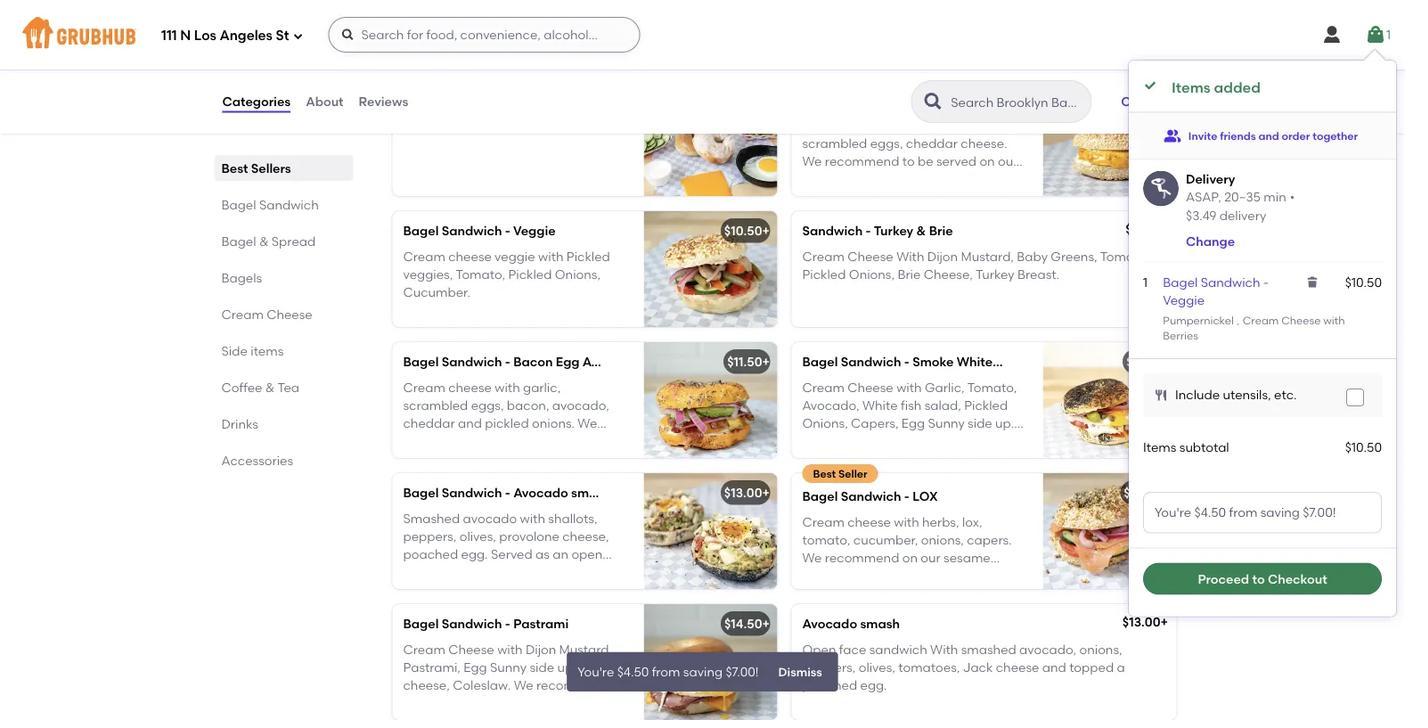 Task type: locate. For each thing, give the bounding box(es) containing it.
1 vertical spatial egg.
[[861, 678, 887, 693]]

asap,
[[1186, 190, 1222, 205]]

onions, inside cream cheese with garlic, tomato, avocado, white fish salad, pickled onions, capers, egg sunny side up. we recommend in our everything bagel
[[803, 416, 848, 431]]

1 vertical spatial bagel sandwich
[[222, 197, 319, 212]]

our down 'cheese.'
[[998, 154, 1018, 169]]

bagel sandwich inside tab
[[222, 197, 319, 212]]

cheese for bagel sandwich - veggie
[[449, 249, 492, 264]]

seller up bagel sandwich - lox
[[839, 467, 868, 480]]

1 vertical spatial bagel sandwich - veggie
[[1164, 274, 1269, 308]]

jack
[[579, 660, 609, 675], [963, 660, 993, 675]]

olives, down sandwich
[[859, 660, 896, 675]]

added
[[1215, 79, 1261, 96]]

cream down sandwich - turkey & brie
[[803, 249, 845, 264]]

cheese inside cream cheese veggie with pickled veggies, tomato, pickled onions, cucumber.
[[449, 249, 492, 264]]

0 vertical spatial seller
[[439, 74, 469, 87]]

svg image
[[1366, 24, 1387, 45], [341, 28, 355, 42], [293, 31, 304, 41], [1306, 275, 1320, 289], [1154, 388, 1169, 402]]

$13.00 +
[[725, 486, 770, 501], [1123, 615, 1169, 630]]

brie inside the cream cheese with dijon mustard, baby greens, tomato, pickled onions, brie cheese, turkey breast.
[[898, 267, 921, 282]]

recommend down up,
[[537, 678, 611, 693]]

turkey left breast.
[[976, 267, 1015, 282]]

items left subtotal
[[1144, 440, 1177, 455]]

we inside cream cheese with garlic, tomato, avocado, white fish salad, pickled onions, capers, egg sunny side up. we recommend in our everything bagel
[[803, 434, 822, 449]]

0 horizontal spatial seller
[[439, 74, 469, 87]]

1 horizontal spatial $11.50 +
[[1127, 355, 1169, 370]]

2 vertical spatial avocado
[[803, 617, 858, 632]]

mustard, up cheese, in the right of the page
[[961, 249, 1014, 264]]

1 vertical spatial saving
[[684, 664, 723, 679]]

cucumber.
[[403, 285, 471, 300]]

cream up avocado,
[[803, 380, 845, 395]]

1 horizontal spatial you're
[[1155, 505, 1192, 520]]

bagel inside best seller bagel sandwich - build your own
[[403, 96, 439, 111]]

spread
[[272, 234, 316, 249]]

cream up scrambled
[[803, 118, 845, 133]]

on inside cream cheese with garlic, scrambled eggs, cheddar cheese. we recommend to be served on our everything bagel
[[980, 154, 995, 169]]

proceed to checkout button
[[1144, 563, 1383, 595]]

0 vertical spatial saving
[[1261, 505, 1300, 520]]

sandwich inside bagel sandwich tab
[[259, 197, 319, 212]]

dijon inside cream cheese with dijon mustard, pastrami, egg sunny side up, jack cheese, coleslaw. we recommend to be served on our jalapeno cheese bagel.
[[526, 642, 556, 657]]

1 horizontal spatial from
[[1230, 505, 1258, 520]]

sandwich down best seller
[[841, 489, 902, 504]]

0 vertical spatial peppers,
[[403, 529, 457, 544]]

brie up cheese, in the right of the page
[[929, 223, 953, 239]]

best inside best seller bagel sandwich - build your own
[[414, 74, 437, 87]]

1 vertical spatial brie
[[898, 267, 921, 282]]

scrambled
[[803, 136, 868, 151]]

we down avocado,
[[803, 434, 822, 449]]

up.
[[996, 416, 1015, 431]]

1 $11.50 + from the left
[[728, 355, 770, 370]]

avocado up the open
[[803, 617, 858, 632]]

dijon for with
[[928, 249, 958, 264]]

peppers, inside smashed avocado with shallots, peppers, olives, provolone cheese, poached egg. served as an open face sandwich. we recommend to use our plain bagel.
[[403, 529, 457, 544]]

1 horizontal spatial $7.00!
[[1303, 505, 1337, 520]]

0 horizontal spatial peppers,
[[403, 529, 457, 544]]

include utensils, etc.
[[1176, 387, 1297, 403]]

$14.50 +
[[725, 617, 770, 632]]

0 vertical spatial best
[[414, 74, 437, 87]]

1 vertical spatial cheese,
[[403, 678, 450, 693]]

Search for food, convenience, alcohol... search field
[[328, 17, 640, 53]]

best seller
[[813, 467, 868, 480]]

cream cheese with berries
[[1164, 314, 1346, 342]]

cream inside cream cheese with herbs, lox, tomato, cucumber, onions, capers. we recommend on our sesame bagel.
[[803, 514, 845, 530]]

+
[[763, 223, 770, 239], [763, 355, 770, 370], [1162, 355, 1169, 370], [763, 486, 770, 501], [1162, 486, 1169, 501], [1161, 615, 1169, 630], [763, 617, 770, 632]]

0 vertical spatial tomato,
[[1101, 249, 1150, 264]]

you're $4.50 from saving $7.00! inside alert
[[578, 664, 759, 679]]

recommend down an
[[520, 565, 595, 580]]

0 horizontal spatial you're $4.50 from saving $7.00!
[[578, 664, 759, 679]]

cheese inside cream cheese with garlic, scrambled eggs, cheddar cheese. we recommend to be served on our everything bagel
[[848, 118, 891, 133]]

egg right the bacon
[[556, 355, 580, 370]]

0 horizontal spatial from
[[652, 664, 681, 679]]

with inside cream cheese with dijon mustard, pastrami, egg sunny side up, jack cheese, coleslaw. we recommend to be served on our jalapeno cheese bagel.
[[498, 642, 523, 657]]

1 horizontal spatial avocado
[[583, 355, 638, 370]]

$7.00! inside alert
[[726, 664, 759, 679]]

sunny
[[928, 416, 965, 431], [490, 660, 527, 675]]

poached inside open face sandwich  with smashed avocado, onions, peppers, olives, tomatoes, jack cheese and topped a poached egg.
[[803, 678, 858, 693]]

and inside open face sandwich  with smashed avocado, onions, peppers, olives, tomatoes, jack cheese and topped a poached egg.
[[1043, 660, 1067, 675]]

about
[[306, 94, 344, 109]]

1 horizontal spatial dijon
[[928, 249, 958, 264]]

bagel
[[389, 39, 444, 61], [803, 92, 838, 108], [403, 96, 439, 111], [222, 197, 256, 212], [403, 223, 439, 239], [222, 234, 256, 249], [1164, 274, 1198, 290], [403, 355, 439, 370], [803, 355, 838, 370], [403, 486, 439, 501], [803, 489, 838, 504], [403, 617, 439, 632]]

1 vertical spatial side
[[530, 660, 555, 675]]

1 vertical spatial peppers,
[[803, 660, 856, 675]]

sandwich down change 'button'
[[1201, 274, 1261, 290]]

0 horizontal spatial $11.50 +
[[728, 355, 770, 370]]

poached inside smashed avocado with shallots, peppers, olives, provolone cheese, poached egg. served as an open face sandwich. we recommend to use our plain bagel.
[[403, 547, 458, 562]]

cream up tomato,
[[803, 514, 845, 530]]

items for items added
[[1172, 79, 1211, 96]]

tomato, down veggie
[[456, 267, 506, 282]]

side
[[222, 343, 248, 358]]

1 horizontal spatial bagel sandwich - veggie
[[1164, 274, 1269, 308]]

0 vertical spatial poached
[[403, 547, 458, 562]]

1 jack from the left
[[579, 660, 609, 675]]

mustard, inside the cream cheese with dijon mustard, baby greens, tomato, pickled onions, brie cheese, turkey breast.
[[961, 249, 1014, 264]]

1 vertical spatial white
[[863, 398, 898, 413]]

smashed avocado with shallots, peppers, olives, provolone cheese, poached egg. served as an open face sandwich. we recommend to use our plain bagel.
[[403, 511, 610, 598]]

to inside cream cheese with dijon mustard, pastrami, egg sunny side up, jack cheese, coleslaw. we recommend to be served on our jalapeno cheese bagel.
[[403, 696, 416, 711]]

cheese inside the cream cheese with dijon mustard, baby greens, tomato, pickled onions, brie cheese, turkey breast.
[[848, 249, 894, 264]]

onions,
[[555, 267, 601, 282], [849, 267, 895, 282], [803, 416, 848, 431]]

dijon inside the cream cheese with dijon mustard, baby greens, tomato, pickled onions, brie cheese, turkey breast.
[[928, 249, 958, 264]]

white up the capers,
[[863, 398, 898, 413]]

cream down bagels
[[222, 307, 264, 322]]

items added tooltip
[[1129, 50, 1397, 616]]

white
[[957, 355, 993, 370], [863, 398, 898, 413]]

1 horizontal spatial $4.50
[[1195, 505, 1227, 520]]

0 vertical spatial cheese,
[[563, 529, 609, 544]]

with inside cream cheese with garlic, tomato, avocado, white fish salad, pickled onions, capers, egg sunny side up. we recommend in our everything bagel
[[897, 380, 922, 395]]

0 horizontal spatial egg.
[[461, 547, 488, 562]]

0 vertical spatial bagel sandwich
[[389, 39, 541, 61]]

sandwich up eggs,
[[841, 92, 902, 108]]

sandwich left build
[[442, 96, 502, 111]]

drinks tab
[[222, 415, 346, 433]]

1 vertical spatial turkey
[[976, 267, 1015, 282]]

&
[[940, 92, 949, 108], [917, 223, 926, 239], [259, 234, 269, 249], [641, 355, 650, 370], [265, 380, 275, 395]]

accessories tab
[[222, 451, 346, 470]]

dismiss
[[779, 665, 823, 679]]

0 horizontal spatial and
[[1043, 660, 1067, 675]]

best inside tab
[[222, 160, 248, 176]]

cream for cream cheese with herbs, lox, tomato, cucumber, onions, capers. we recommend on our sesame bagel.
[[803, 514, 845, 530]]

cheese up side items tab
[[267, 307, 313, 322]]

egg. up the sandwich.
[[461, 547, 488, 562]]

cream inside cream cheese with garlic, scrambled eggs, cheddar cheese. we recommend to be served on our everything bagel
[[803, 118, 845, 133]]

- left build
[[505, 96, 511, 111]]

olives,
[[460, 529, 496, 544], [859, 660, 896, 675]]

with inside cream cheese with herbs, lox, tomato, cucumber, onions, capers. we recommend on our sesame bagel.
[[894, 514, 920, 530]]

to down eggs,
[[903, 154, 915, 169]]

cheese for cream cheese with dijon mustard, baby greens, tomato, pickled onions, brie cheese, turkey breast.
[[848, 249, 894, 264]]

- up cream cheese with berries
[[1264, 274, 1269, 290]]

$11.50 + for bagel sandwich - bacon egg avocado & cheese
[[728, 355, 770, 370]]

tomato, down fish
[[968, 380, 1018, 395]]

111
[[161, 28, 177, 44]]

1 horizontal spatial turkey
[[976, 267, 1015, 282]]

our right in
[[916, 434, 936, 449]]

served up bagel.
[[437, 696, 478, 711]]

veggie up pumpernickel
[[1164, 293, 1205, 308]]

avocado,
[[803, 398, 860, 413]]

1 vertical spatial with
[[931, 642, 959, 657]]

1 horizontal spatial olives,
[[859, 660, 896, 675]]

side items
[[222, 343, 284, 358]]

on inside cream cheese with dijon mustard, pastrami, egg sunny side up, jack cheese, coleslaw. we recommend to be served on our jalapeno cheese bagel.
[[481, 696, 496, 711]]

2 horizontal spatial onions,
[[849, 267, 895, 282]]

best for best sellers
[[222, 160, 248, 176]]

0 horizontal spatial served
[[437, 696, 478, 711]]

0 horizontal spatial svg image
[[1144, 78, 1158, 93]]

bagel sandwich up best seller bagel sandwich - build your own
[[389, 39, 541, 61]]

bagel sandwich - veggie up pumpernickel
[[1164, 274, 1269, 308]]

with inside smashed avocado with shallots, peppers, olives, provolone cheese, poached egg. served as an open face sandwich. we recommend to use our plain bagel.
[[520, 511, 545, 526]]

cream inside cream cheese veggie with pickled veggies, tomato, pickled onions, cucumber.
[[403, 249, 446, 264]]

los
[[194, 28, 216, 44]]

best left the sellers
[[222, 160, 248, 176]]

cream inside tab
[[222, 307, 264, 322]]

cheese inside cream cheese with herbs, lox, tomato, cucumber, onions, capers. we recommend on our sesame bagel.
[[848, 514, 891, 530]]

you're $4.50 from saving $7.00! down the $14.50
[[578, 664, 759, 679]]

2 jack from the left
[[963, 660, 993, 675]]

coffee & tea tab
[[222, 378, 346, 397]]

recommend down eggs,
[[825, 154, 900, 169]]

avocado right the bacon
[[583, 355, 638, 370]]

egg. down sandwich
[[861, 678, 887, 693]]

svg image inside items added tooltip
[[1144, 78, 1158, 93]]

our right use
[[427, 583, 447, 598]]

our inside cream cheese with herbs, lox, tomato, cucumber, onions, capers. we recommend on our sesame bagel.
[[921, 551, 941, 566]]

best up bagel sandwich - lox
[[813, 467, 836, 480]]

search icon image
[[923, 91, 944, 112]]

cream for cream cheese with dijon mustard, pastrami, egg sunny side up, jack cheese, coleslaw. we recommend to be served on our jalapeno cheese bagel.
[[403, 642, 446, 657]]

0 horizontal spatial you're
[[578, 664, 614, 679]]

1 vertical spatial onions,
[[1080, 642, 1123, 657]]

best right "reviews" button
[[414, 74, 437, 87]]

- up veggie
[[505, 223, 511, 239]]

items
[[1172, 79, 1211, 96], [1144, 440, 1177, 455]]

0 horizontal spatial side
[[530, 660, 555, 675]]

our left sesame
[[921, 551, 941, 566]]

0 vertical spatial bagel
[[869, 172, 904, 187]]

served
[[937, 154, 977, 169], [437, 696, 478, 711]]

st
[[276, 28, 289, 44]]

cheese,
[[563, 529, 609, 544], [403, 678, 450, 693]]

cream for cream cheese with garlic, scrambled eggs, cheddar cheese. we recommend to be served on our everything bagel
[[803, 118, 845, 133]]

1 vertical spatial you're $4.50 from saving $7.00!
[[578, 664, 759, 679]]

0 vertical spatial items
[[1172, 79, 1211, 96]]

peppers,
[[403, 529, 457, 544], [803, 660, 856, 675]]

cream inside the cream cheese with dijon mustard, baby greens, tomato, pickled onions, brie cheese, turkey breast.
[[803, 249, 845, 264]]

svg image inside "main navigation" navigation
[[1322, 24, 1343, 45]]

side up 'everything'
[[968, 416, 993, 431]]

brie
[[929, 223, 953, 239], [898, 267, 921, 282]]

with down sandwich - turkey & brie
[[897, 249, 925, 264]]

cheese, inside cream cheese with dijon mustard, pastrami, egg sunny side up, jack cheese, coleslaw. we recommend to be served on our jalapeno cheese bagel.
[[403, 678, 450, 693]]

peppers, down smashed at the bottom left of page
[[403, 529, 457, 544]]

cream up pastrami,
[[403, 642, 446, 657]]

we up jalapeno
[[514, 678, 534, 693]]

open
[[572, 547, 603, 562]]

cheese down "bagel sandwich - pastrami"
[[449, 642, 495, 657]]

provolone
[[499, 529, 560, 544]]

$4.50 right up,
[[617, 664, 649, 679]]

you're $4.50 from saving $7.00! up proceed to checkout
[[1155, 505, 1337, 520]]

1 horizontal spatial poached
[[803, 678, 858, 693]]

0 vertical spatial you're
[[1155, 505, 1192, 520]]

1 vertical spatial sunny
[[490, 660, 527, 675]]

cheese right search icon
[[952, 92, 998, 108]]

you're $4.50 from saving $7.00!
[[1155, 505, 1337, 520], [578, 664, 759, 679]]

bagel sandwich tab
[[222, 195, 346, 214]]

2 horizontal spatial on
[[980, 154, 995, 169]]

bagel
[[869, 172, 904, 187], [803, 452, 838, 467]]

0 vertical spatial on
[[980, 154, 995, 169]]

cream cheese with dijon mustard, pastrami, egg sunny side up, jack cheese, coleslaw. we recommend to be served on our jalapeno cheese bagel.
[[403, 642, 612, 720]]

bagel sandwich - avocado smash image
[[644, 474, 778, 589]]

cheese inside open face sandwich  with smashed avocado, onions, peppers, olives, tomatoes, jack cheese and topped a poached egg.
[[996, 660, 1040, 675]]

0 vertical spatial you're $4.50 from saving $7.00!
[[1155, 505, 1337, 520]]

sandwich
[[448, 39, 541, 61], [841, 92, 902, 108], [442, 96, 502, 111], [259, 197, 319, 212], [442, 223, 502, 239], [803, 223, 863, 239], [1201, 274, 1261, 290], [442, 355, 502, 370], [841, 355, 902, 370], [442, 486, 502, 501], [841, 489, 902, 504], [442, 617, 502, 632]]

1 vertical spatial $4.50
[[617, 664, 649, 679]]

bagel sandwich - veggie up veggie
[[403, 223, 556, 239]]

cream for cream cheese veggie with pickled veggies, tomato, pickled onions, cucumber.
[[403, 249, 446, 264]]

and left order
[[1259, 129, 1280, 142]]

- left 'smoke'
[[905, 355, 910, 370]]

0 vertical spatial from
[[1230, 505, 1258, 520]]

to right proceed
[[1253, 571, 1265, 586]]

white left fish
[[957, 355, 993, 370]]

tomatoes,
[[899, 660, 960, 675]]

pastrami,
[[403, 660, 461, 675]]

be down pastrami,
[[419, 696, 434, 711]]

0 horizontal spatial mustard,
[[559, 642, 612, 657]]

sunny up the coleslaw. on the bottom left of the page
[[490, 660, 527, 675]]

2 vertical spatial best
[[813, 467, 836, 480]]

brie left cheese, in the right of the page
[[898, 267, 921, 282]]

bagel. right plain on the bottom of the page
[[483, 583, 521, 598]]

you're inside items added tooltip
[[1155, 505, 1192, 520]]

bagel sandwich - bacon egg avocado & cheese image
[[644, 342, 778, 458]]

0 vertical spatial face
[[403, 565, 431, 580]]

0 horizontal spatial best
[[222, 160, 248, 176]]

our inside cream cheese with dijon mustard, pastrami, egg sunny side up, jack cheese, coleslaw. we recommend to be served on our jalapeno cheese bagel.
[[499, 696, 519, 711]]

sandwich.
[[434, 565, 495, 580]]

- down everything
[[866, 223, 871, 239]]

+ for bagel sandwich - smoke white fish salad
[[1162, 355, 1169, 370]]

you're $4.50 from saving $7.00! alert
[[567, 652, 839, 692]]

+ for bagel sandwich - veggie
[[763, 223, 770, 239]]

$4.50
[[1195, 505, 1227, 520], [617, 664, 649, 679]]

1 horizontal spatial onions,
[[803, 416, 848, 431]]

and down avocado,
[[1043, 660, 1067, 675]]

1 horizontal spatial svg image
[[1322, 24, 1343, 45]]

items for items subtotal
[[1144, 440, 1177, 455]]

veggie up veggie
[[513, 223, 556, 239]]

bagel inside bagel sandwich - veggie
[[1164, 274, 1198, 290]]

1 horizontal spatial tomato,
[[968, 380, 1018, 395]]

bagel sandwich - build your own image
[[644, 80, 778, 196]]

we
[[803, 154, 822, 169], [803, 434, 822, 449], [803, 551, 822, 566], [498, 565, 517, 580], [514, 678, 534, 693]]

0 vertical spatial be
[[918, 154, 934, 169]]

0 horizontal spatial avocado
[[514, 486, 569, 501]]

cream for cream cheese with garlic, tomato, avocado, white fish salad, pickled onions, capers, egg sunny side up. we recommend in our everything bagel
[[803, 380, 845, 395]]

1 horizontal spatial peppers,
[[803, 660, 856, 675]]

1 horizontal spatial you're $4.50 from saving $7.00!
[[1155, 505, 1337, 520]]

0 horizontal spatial be
[[419, 696, 434, 711]]

mustard, up up,
[[559, 642, 612, 657]]

svg image left 1 button
[[1322, 24, 1343, 45]]

$11.50 for bagel sandwich - smoke white fish salad
[[1127, 355, 1162, 370]]

0 horizontal spatial bagel sandwich - veggie
[[403, 223, 556, 239]]

avocado
[[463, 511, 517, 526]]

together
[[1313, 129, 1359, 142]]

$10.50
[[1124, 92, 1162, 108], [725, 223, 763, 239], [1346, 274, 1383, 290], [1346, 440, 1383, 455]]

cheese up the capers,
[[848, 380, 894, 395]]

0 horizontal spatial onions,
[[922, 532, 964, 548]]

bagel sandwich - lox image
[[1043, 474, 1177, 589]]

tomato, right greens,
[[1101, 249, 1150, 264]]

bagel sandwich -  egg & cheese image
[[1043, 80, 1177, 196]]

1 vertical spatial mustard,
[[559, 642, 612, 657]]

$7.00! up checkout
[[1303, 505, 1337, 520]]

egg. inside smashed avocado with shallots, peppers, olives, provolone cheese, poached egg. served as an open face sandwich. we recommend to use our plain bagel.
[[461, 547, 488, 562]]

0 horizontal spatial bagel sandwich
[[222, 197, 319, 212]]

cheese for cream cheese
[[267, 307, 313, 322]]

cheese inside cream cheese with berries
[[1282, 314, 1321, 327]]

bagel up best seller
[[803, 452, 838, 467]]

2 horizontal spatial avocado
[[803, 617, 858, 632]]

smash up shallots,
[[571, 486, 611, 501]]

onions, up topped
[[1080, 642, 1123, 657]]

delivery asap, 20–35 min • $3.49 delivery
[[1186, 172, 1295, 223]]

cheese
[[848, 118, 891, 133], [449, 249, 492, 264], [653, 355, 697, 370], [848, 514, 891, 530], [996, 660, 1040, 675]]

avocado smash
[[803, 617, 900, 632]]

0 horizontal spatial $13.00
[[725, 486, 763, 501]]

we inside smashed avocado with shallots, peppers, olives, provolone cheese, poached egg. served as an open face sandwich. we recommend to use our plain bagel.
[[498, 565, 517, 580]]

olives, inside open face sandwich  with smashed avocado, onions, peppers, olives, tomatoes, jack cheese and topped a poached egg.
[[859, 660, 896, 675]]

with up tomatoes,
[[931, 642, 959, 657]]

cheese down sandwich - turkey & brie
[[848, 249, 894, 264]]

sandwich up veggie
[[442, 223, 502, 239]]

recommend down the capers,
[[825, 434, 900, 449]]

-
[[905, 92, 910, 108], [505, 96, 511, 111], [505, 223, 511, 239], [866, 223, 871, 239], [1264, 274, 1269, 290], [505, 355, 511, 370], [905, 355, 910, 370], [505, 486, 511, 501], [905, 489, 910, 504], [505, 617, 511, 632]]

you're right up,
[[578, 664, 614, 679]]

with for cheese.
[[894, 118, 920, 133]]

categories
[[222, 94, 291, 109]]

0 vertical spatial sunny
[[928, 416, 965, 431]]

1 horizontal spatial on
[[903, 551, 918, 566]]

cheese, up open at bottom left
[[563, 529, 609, 544]]

1 vertical spatial svg image
[[1144, 78, 1158, 93]]

0 horizontal spatial jack
[[579, 660, 609, 675]]

tomato,
[[803, 532, 851, 548]]

bagel inside cream cheese with garlic, scrambled eggs, cheddar cheese. we recommend to be served on our everything bagel
[[869, 172, 904, 187]]

- left pastrami
[[505, 617, 511, 632]]

1 vertical spatial you're
[[578, 664, 614, 679]]

$11.50 +
[[728, 355, 770, 370], [1127, 355, 1169, 370]]

best
[[414, 74, 437, 87], [222, 160, 248, 176], [813, 467, 836, 480]]

sunny down salad,
[[928, 416, 965, 431]]

0 horizontal spatial on
[[481, 696, 496, 711]]

1 vertical spatial $7.00!
[[726, 664, 759, 679]]

lox,
[[963, 514, 983, 530]]

side inside cream cheese with garlic, tomato, avocado, white fish salad, pickled onions, capers, egg sunny side up. we recommend in our everything bagel
[[968, 416, 993, 431]]

cream inside cream cheese with dijon mustard, pastrami, egg sunny side up, jack cheese, coleslaw. we recommend to be served on our jalapeno cheese bagel.
[[403, 642, 446, 657]]

pickled up up.
[[965, 398, 1008, 413]]

sunny inside cream cheese with dijon mustard, pastrami, egg sunny side up, jack cheese, coleslaw. we recommend to be served on our jalapeno cheese bagel.
[[490, 660, 527, 675]]

seller for best seller
[[839, 467, 868, 480]]

you're down $13.50 +
[[1155, 505, 1192, 520]]

svg image
[[1322, 24, 1343, 45], [1144, 78, 1158, 93]]

egg inside cream cheese with dijon mustard, pastrami, egg sunny side up, jack cheese, coleslaw. we recommend to be served on our jalapeno cheese bagel.
[[464, 660, 487, 675]]

sesame
[[944, 551, 991, 566]]

bagel down eggs,
[[869, 172, 904, 187]]

1 vertical spatial $13.00 +
[[1123, 615, 1169, 630]]

a
[[1117, 660, 1126, 675]]

bagel. down tomato,
[[803, 569, 841, 584]]

items left 'added'
[[1172, 79, 1211, 96]]

served
[[491, 547, 533, 562]]

tomato, inside cream cheese veggie with pickled veggies, tomato, pickled onions, cucumber.
[[456, 267, 506, 282]]

0 horizontal spatial cheese,
[[403, 678, 450, 693]]

to down open at bottom left
[[598, 565, 610, 580]]

with inside cream cheese with garlic, scrambled eggs, cheddar cheese. we recommend to be served on our everything bagel
[[894, 118, 920, 133]]

turkey inside the cream cheese with dijon mustard, baby greens, tomato, pickled onions, brie cheese, turkey breast.
[[976, 267, 1015, 282]]

2 $11.50 + from the left
[[1127, 355, 1169, 370]]

1 horizontal spatial onions,
[[1080, 642, 1123, 657]]

cream down bagel sandwich - veggie link
[[1243, 314, 1279, 327]]

and
[[1259, 129, 1280, 142], [1043, 660, 1067, 675]]

be down cheddar
[[918, 154, 934, 169]]

recommend inside smashed avocado with shallots, peppers, olives, provolone cheese, poached egg. served as an open face sandwich. we recommend to use our plain bagel.
[[520, 565, 595, 580]]

we down 'served'
[[498, 565, 517, 580]]

0 horizontal spatial saving
[[684, 664, 723, 679]]

1 vertical spatial served
[[437, 696, 478, 711]]

1 horizontal spatial egg.
[[861, 678, 887, 693]]

1 horizontal spatial cheese,
[[563, 529, 609, 544]]

capers,
[[851, 416, 899, 431]]

$10.50 +
[[725, 223, 770, 239]]

our inside smashed avocado with shallots, peppers, olives, provolone cheese, poached egg. served as an open face sandwich. we recommend to use our plain bagel.
[[427, 583, 447, 598]]

our down the coleslaw. on the bottom left of the page
[[499, 696, 519, 711]]

0 horizontal spatial bagel.
[[483, 583, 521, 598]]

egg up the coleslaw. on the bottom left of the page
[[464, 660, 487, 675]]

cheese for cream cheese with dijon mustard, pastrami, egg sunny side up, jack cheese, coleslaw. we recommend to be served on our jalapeno cheese bagel.
[[449, 642, 495, 657]]

0 vertical spatial dijon
[[928, 249, 958, 264]]

$13.00
[[725, 486, 763, 501], [1123, 615, 1161, 630]]

bagels tab
[[222, 268, 346, 287]]

0 vertical spatial egg.
[[461, 547, 488, 562]]

1 horizontal spatial jack
[[963, 660, 993, 675]]

open
[[803, 642, 837, 657]]

to inside proceed to checkout button
[[1253, 571, 1265, 586]]

0 vertical spatial olives,
[[460, 529, 496, 544]]

$7.00! down the $14.50
[[726, 664, 759, 679]]

to
[[903, 154, 915, 169], [598, 565, 610, 580], [1253, 571, 1265, 586], [403, 696, 416, 711]]

1 horizontal spatial with
[[931, 642, 959, 657]]

side items tab
[[222, 341, 346, 360]]

cream
[[803, 118, 845, 133], [403, 249, 446, 264], [803, 249, 845, 264], [222, 307, 264, 322], [1243, 314, 1279, 327], [803, 380, 845, 395], [803, 514, 845, 530], [403, 642, 446, 657]]

with inside cream cheese with berries
[[1324, 314, 1346, 327]]

best sellers
[[222, 160, 291, 176]]

$4.50 down subtotal
[[1195, 505, 1227, 520]]

$7.00! inside items added tooltip
[[1303, 505, 1337, 520]]

an
[[553, 547, 569, 562]]

in
[[903, 434, 913, 449]]

poached down smashed at the bottom left of page
[[403, 547, 458, 562]]

proceed to checkout
[[1198, 571, 1328, 586]]

bagel sandwich - veggie
[[403, 223, 556, 239], [1164, 274, 1269, 308]]

side left up,
[[530, 660, 555, 675]]

face
[[403, 565, 431, 580], [840, 642, 867, 657]]

1 horizontal spatial $13.00
[[1123, 615, 1161, 630]]

smash
[[571, 486, 611, 501], [861, 617, 900, 632]]



Task type: describe. For each thing, give the bounding box(es) containing it.
0 vertical spatial bagel sandwich - veggie
[[403, 223, 556, 239]]

bagel sandwich - avocado smash
[[403, 486, 611, 501]]

1 vertical spatial $13.00
[[1123, 615, 1161, 630]]

$11.50 for bagel sandwich - bacon egg avocado & cheese
[[728, 355, 763, 370]]

peppers, inside open face sandwich  with smashed avocado, onions, peppers, olives, tomatoes, jack cheese and topped a poached egg.
[[803, 660, 856, 675]]

seller for best seller bagel sandwich - build your own
[[439, 74, 469, 87]]

cream cheese with garlic, tomato, avocado, white fish salad, pickled onions, capers, egg sunny side up. we recommend in our everything bagel
[[803, 380, 1018, 467]]

bagel sandwich - pastrami image
[[644, 605, 778, 720]]

pumpernickel
[[1164, 314, 1237, 327]]

bagel sandwich - veggie link
[[1164, 274, 1269, 308]]

categories button
[[222, 70, 292, 134]]

you're $4.50 from saving $7.00! inside items added tooltip
[[1155, 505, 1337, 520]]

veggie
[[495, 249, 535, 264]]

bagel & spread tab
[[222, 232, 346, 250]]

invite friends and order together
[[1189, 129, 1359, 142]]

accessories
[[222, 453, 293, 468]]

bagel sandwich - lox
[[803, 489, 938, 504]]

$13.50 +
[[1124, 486, 1169, 501]]

be inside cream cheese with dijon mustard, pastrami, egg sunny side up, jack cheese, coleslaw. we recommend to be served on our jalapeno cheese bagel.
[[419, 696, 434, 711]]

bagel & spread
[[222, 234, 316, 249]]

served inside cream cheese with garlic, scrambled eggs, cheddar cheese. we recommend to be served on our everything bagel
[[937, 154, 977, 169]]

open face sandwich  with smashed avocado, onions, peppers, olives, tomatoes, jack cheese and topped a poached egg.
[[803, 642, 1126, 693]]

with inside open face sandwich  with smashed avocado, onions, peppers, olives, tomatoes, jack cheese and topped a poached egg.
[[931, 642, 959, 657]]

angeles
[[220, 28, 273, 44]]

onions, inside cream cheese with herbs, lox, tomato, cucumber, onions, capers. we recommend on our sesame bagel.
[[922, 532, 964, 548]]

berries
[[1164, 329, 1199, 342]]

saving inside the you're $4.50 from saving $7.00! alert
[[684, 664, 723, 679]]

bagel sandwich -  egg & cheese
[[803, 92, 998, 108]]

saving inside items added tooltip
[[1261, 505, 1300, 520]]

jalapeno
[[522, 696, 580, 711]]

up,
[[558, 660, 576, 675]]

bagel sandwich - veggie inside items added tooltip
[[1164, 274, 1269, 308]]

+ for bagel sandwich - bacon egg avocado & cheese
[[763, 355, 770, 370]]

sandwich inside best seller bagel sandwich - build your own
[[442, 96, 502, 111]]

from inside alert
[[652, 664, 681, 679]]

side inside cream cheese with dijon mustard, pastrami, egg sunny side up, jack cheese, coleslaw. we recommend to be served on our jalapeno cheese bagel.
[[530, 660, 555, 675]]

shallots,
[[548, 511, 598, 526]]

include
[[1176, 387, 1220, 403]]

coffee & tea
[[222, 380, 300, 395]]

smoke
[[913, 355, 954, 370]]

with inside the cream cheese with dijon mustard, baby greens, tomato, pickled onions, brie cheese, turkey breast.
[[897, 249, 925, 264]]

bagel. inside smashed avocado with shallots, peppers, olives, provolone cheese, poached egg. served as an open face sandwich. we recommend to use our plain bagel.
[[483, 583, 521, 598]]

0 horizontal spatial veggie
[[513, 223, 556, 239]]

sandwich up avocado
[[442, 486, 502, 501]]

as
[[536, 547, 550, 562]]

$14.50
[[725, 617, 763, 632]]

on inside cream cheese with herbs, lox, tomato, cucumber, onions, capers. we recommend on our sesame bagel.
[[903, 551, 918, 566]]

items added
[[1172, 79, 1261, 96]]

cheese for bagel sandwich -  egg & cheese
[[848, 118, 891, 133]]

with for cheese,
[[520, 511, 545, 526]]

change button
[[1186, 233, 1236, 251]]

recommend inside cream cheese with herbs, lox, tomato, cucumber, onions, capers. we recommend on our sesame bagel.
[[825, 551, 900, 566]]

sellers
[[251, 160, 291, 176]]

face inside open face sandwich  with smashed avocado, onions, peppers, olives, tomatoes, jack cheese and topped a poached egg.
[[840, 642, 867, 657]]

delivery icon image
[[1144, 171, 1179, 206]]

recommend inside cream cheese with garlic, tomato, avocado, white fish salad, pickled onions, capers, egg sunny side up. we recommend in our everything bagel
[[825, 434, 900, 449]]

tomato, inside the cream cheese with dijon mustard, baby greens, tomato, pickled onions, brie cheese, turkey breast.
[[1101, 249, 1150, 264]]

topped
[[1070, 660, 1114, 675]]

111 n los angeles st
[[161, 28, 289, 44]]

cream for cream cheese
[[222, 307, 264, 322]]

dismiss button
[[773, 664, 828, 680]]

recommend inside cream cheese with dijon mustard, pastrami, egg sunny side up, jack cheese, coleslaw. we recommend to be served on our jalapeno cheese bagel.
[[537, 678, 611, 693]]

pickled down veggie
[[509, 267, 552, 282]]

cream cheese veggie with pickled veggies, tomato, pickled onions, cucumber.
[[403, 249, 610, 300]]

veggie inside bagel sandwich - veggie
[[1164, 293, 1205, 308]]

best for best seller bagel sandwich - build your own
[[414, 74, 437, 87]]

bagel sandwich - smoke white fish salad
[[803, 355, 1057, 370]]

order
[[1282, 129, 1311, 142]]

pickled inside the cream cheese with dijon mustard, baby greens, tomato, pickled onions, brie cheese, turkey breast.
[[803, 267, 846, 282]]

0 horizontal spatial turkey
[[874, 223, 914, 239]]

bagel.
[[452, 714, 490, 720]]

cheese,
[[924, 267, 973, 282]]

sandwich inside bagel sandwich - veggie link
[[1201, 274, 1261, 290]]

bagel inside cream cheese with garlic, tomato, avocado, white fish salad, pickled onions, capers, egg sunny side up. we recommend in our everything bagel
[[803, 452, 838, 467]]

onions, inside the cream cheese with dijon mustard, baby greens, tomato, pickled onions, brie cheese, turkey breast.
[[849, 267, 895, 282]]

to inside cream cheese with garlic, scrambled eggs, cheddar cheese. we recommend to be served on our everything bagel
[[903, 154, 915, 169]]

with for onions,
[[894, 514, 920, 530]]

bacon
[[514, 355, 553, 370]]

cream cheese with herbs, lox, tomato, cucumber, onions, capers. we recommend on our sesame bagel.
[[803, 514, 1012, 584]]

+ for bagel sandwich - pastrami
[[763, 617, 770, 632]]

eggs,
[[871, 136, 903, 151]]

friends
[[1221, 129, 1257, 142]]

delivery
[[1186, 172, 1236, 187]]

we inside cream cheese with dijon mustard, pastrami, egg sunny side up, jack cheese, coleslaw. we recommend to be served on our jalapeno cheese bagel.
[[514, 678, 534, 693]]

best for best seller
[[813, 467, 836, 480]]

cheese for cream cheese with berries
[[1282, 314, 1321, 327]]

Search Brooklyn Bagel Bakery search field
[[950, 94, 1086, 111]]

invite
[[1189, 129, 1218, 142]]

we inside cream cheese with garlic, scrambled eggs, cheddar cheese. we recommend to be served on our everything bagel
[[803, 154, 822, 169]]

everything
[[803, 172, 866, 187]]

$4.50 inside items added tooltip
[[1195, 505, 1227, 520]]

olives, inside smashed avocado with shallots, peppers, olives, provolone cheese, poached egg. served as an open face sandwich. we recommend to use our plain bagel.
[[460, 529, 496, 544]]

sandwich left the bacon
[[442, 355, 502, 370]]

sandwich - turkey & brie
[[803, 223, 953, 239]]

mustard, for sandwich - turkey & brie
[[961, 249, 1014, 264]]

onions, inside cream cheese veggie with pickled veggies, tomato, pickled onions, cucumber.
[[555, 267, 601, 282]]

and inside invite friends and order together 'button'
[[1259, 129, 1280, 142]]

our inside cream cheese with garlic, tomato, avocado, white fish salad, pickled onions, capers, egg sunny side up. we recommend in our everything bagel
[[916, 434, 936, 449]]

egg up the garlic,
[[913, 92, 937, 108]]

own
[[577, 96, 605, 111]]

bagel sandwich - pastrami
[[403, 617, 569, 632]]

herbs,
[[923, 514, 960, 530]]

1 inside items added tooltip
[[1144, 274, 1148, 290]]

$3.49
[[1186, 208, 1217, 223]]

you're inside alert
[[578, 664, 614, 679]]

sandwich up avocado,
[[841, 355, 902, 370]]

1 horizontal spatial smash
[[861, 617, 900, 632]]

pickled inside cream cheese with garlic, tomato, avocado, white fish salad, pickled onions, capers, egg sunny side up. we recommend in our everything bagel
[[965, 398, 1008, 413]]

garlic,
[[923, 118, 960, 133]]

we inside cream cheese with herbs, lox, tomato, cucumber, onions, capers. we recommend on our sesame bagel.
[[803, 551, 822, 566]]

to inside smashed avocado with shallots, peppers, olives, provolone cheese, poached egg. served as an open face sandwich. we recommend to use our plain bagel.
[[598, 565, 610, 580]]

coleslaw.
[[453, 678, 511, 693]]

bagel. inside cream cheese with herbs, lox, tomato, cucumber, onions, capers. we recommend on our sesame bagel.
[[803, 569, 841, 584]]

recommend inside cream cheese with garlic, scrambled eggs, cheddar cheese. we recommend to be served on our everything bagel
[[825, 154, 900, 169]]

onions, inside open face sandwich  with smashed avocado, onions, peppers, olives, tomatoes, jack cheese and topped a poached egg.
[[1080, 642, 1123, 657]]

with inside cream cheese veggie with pickled veggies, tomato, pickled onions, cucumber.
[[538, 249, 564, 264]]

our inside cream cheese with garlic, scrambled eggs, cheddar cheese. we recommend to be served on our everything bagel
[[998, 154, 1018, 169]]

0 vertical spatial avocado
[[583, 355, 638, 370]]

- inside items added tooltip
[[1264, 274, 1269, 290]]

- inside best seller bagel sandwich - build your own
[[505, 96, 511, 111]]

your
[[547, 96, 574, 111]]

svg image inside 1 button
[[1366, 24, 1387, 45]]

$4.50 inside alert
[[617, 664, 649, 679]]

cheese, inside smashed avocado with shallots, peppers, olives, provolone cheese, poached egg. served as an open face sandwich. we recommend to use our plain bagel.
[[563, 529, 609, 544]]

invite friends and order together button
[[1164, 120, 1359, 152]]

egg. inside open face sandwich  with smashed avocado, onions, peppers, olives, tomatoes, jack cheese and topped a poached egg.
[[861, 678, 887, 693]]

proceed
[[1198, 571, 1250, 586]]

•
[[1290, 190, 1295, 205]]

cream for cream cheese with berries
[[1243, 314, 1279, 327]]

reviews button
[[358, 70, 409, 134]]

avocado,
[[1020, 642, 1077, 657]]

checkout
[[1268, 571, 1328, 586]]

0 vertical spatial $13.00
[[725, 486, 763, 501]]

cucumber,
[[854, 532, 919, 548]]

sandwich up best seller bagel sandwich - build your own
[[448, 39, 541, 61]]

bagel sandwich - bacon egg avocado & cheese
[[403, 355, 697, 370]]

utensils,
[[1223, 387, 1272, 403]]

pastrami
[[514, 617, 569, 632]]

$11.50 + for bagel sandwich - smoke white fish salad
[[1127, 355, 1169, 370]]

sunny inside cream cheese with garlic, tomato, avocado, white fish salad, pickled onions, capers, egg sunny side up. we recommend in our everything bagel
[[928, 416, 965, 431]]

white inside cream cheese with garlic, tomato, avocado, white fish salad, pickled onions, capers, egg sunny side up. we recommend in our everything bagel
[[863, 398, 898, 413]]

min
[[1264, 190, 1287, 205]]

cream cheese with dijon mustard, baby greens, tomato, pickled onions, brie cheese, turkey breast.
[[803, 249, 1150, 282]]

face inside smashed avocado with shallots, peppers, olives, provolone cheese, poached egg. served as an open face sandwich. we recommend to use our plain bagel.
[[403, 565, 431, 580]]

drinks
[[222, 416, 258, 431]]

be inside cream cheese with garlic, scrambled eggs, cheddar cheese. we recommend to be served on our everything bagel
[[918, 154, 934, 169]]

capers.
[[967, 532, 1012, 548]]

cheddar
[[906, 136, 958, 151]]

sandwich
[[870, 642, 928, 657]]

1 horizontal spatial $13.00 +
[[1123, 615, 1169, 630]]

people icon image
[[1164, 127, 1182, 145]]

1 inside button
[[1387, 27, 1391, 42]]

everything
[[939, 434, 1003, 449]]

garlic,
[[925, 380, 965, 395]]

with for sunny
[[498, 642, 523, 657]]

$13.50
[[1124, 486, 1162, 501]]

+ for bagel sandwich - avocado smash
[[763, 486, 770, 501]]

jack for tomatoes,
[[963, 660, 993, 675]]

0 vertical spatial white
[[957, 355, 993, 370]]

coffee
[[222, 380, 262, 395]]

bagel sandwich - veggie image
[[644, 211, 778, 327]]

etc.
[[1275, 387, 1297, 403]]

egg inside cream cheese with garlic, tomato, avocado, white fish salad, pickled onions, capers, egg sunny side up. we recommend in our everything bagel
[[902, 416, 925, 431]]

baby
[[1017, 249, 1048, 264]]

with for fish
[[897, 380, 922, 395]]

cheese left bagel.
[[403, 714, 449, 720]]

pickled right veggie
[[567, 249, 610, 264]]

sandwich down plain on the bottom of the page
[[442, 617, 502, 632]]

- up avocado
[[505, 486, 511, 501]]

cheese for cream cheese with garlic, tomato, avocado, white fish salad, pickled onions, capers, egg sunny side up. we recommend in our everything bagel
[[848, 380, 894, 395]]

dijon for with
[[526, 642, 556, 657]]

cheese for bagel sandwich - lox
[[848, 514, 891, 530]]

veggies,
[[403, 267, 453, 282]]

jack for up,
[[579, 660, 609, 675]]

1 vertical spatial avocado
[[514, 486, 569, 501]]

main navigation navigation
[[0, 0, 1406, 70]]

n
[[180, 28, 191, 44]]

0 horizontal spatial $13.00 +
[[725, 486, 770, 501]]

tomato, inside cream cheese with garlic, tomato, avocado, white fish salad, pickled onions, capers, egg sunny side up. we recommend in our everything bagel
[[968, 380, 1018, 395]]

build
[[514, 96, 544, 111]]

cream cheese tab
[[222, 305, 346, 324]]

greens,
[[1051, 249, 1098, 264]]

bagel sandwich - smoke white fish salad image
[[1043, 342, 1177, 458]]

subtotal
[[1180, 440, 1230, 455]]

lox
[[913, 489, 938, 504]]

- left lox
[[905, 489, 910, 504]]

- left the bacon
[[505, 355, 511, 370]]

cheese.
[[961, 136, 1008, 151]]

mustard, for bagel sandwich - pastrami
[[559, 642, 612, 657]]

served inside cream cheese with dijon mustard, pastrami, egg sunny side up, jack cheese, coleslaw. we recommend to be served on our jalapeno cheese bagel.
[[437, 696, 478, 711]]

1 button
[[1366, 19, 1391, 51]]

catering
[[1122, 94, 1176, 109]]

from inside items added tooltip
[[1230, 505, 1258, 520]]

best sellers tab
[[222, 159, 346, 177]]

smashed
[[962, 642, 1017, 657]]

plain
[[450, 583, 480, 598]]

cream for cream cheese with dijon mustard, baby greens, tomato, pickled onions, brie cheese, turkey breast.
[[803, 249, 845, 264]]

- left search icon
[[905, 92, 910, 108]]

items subtotal
[[1144, 440, 1230, 455]]

about button
[[305, 70, 345, 134]]

0 vertical spatial brie
[[929, 223, 953, 239]]

sandwich down everything
[[803, 223, 863, 239]]

0 horizontal spatial smash
[[571, 486, 611, 501]]



Task type: vqa. For each thing, say whether or not it's contained in the screenshot.
the top Veggie
yes



